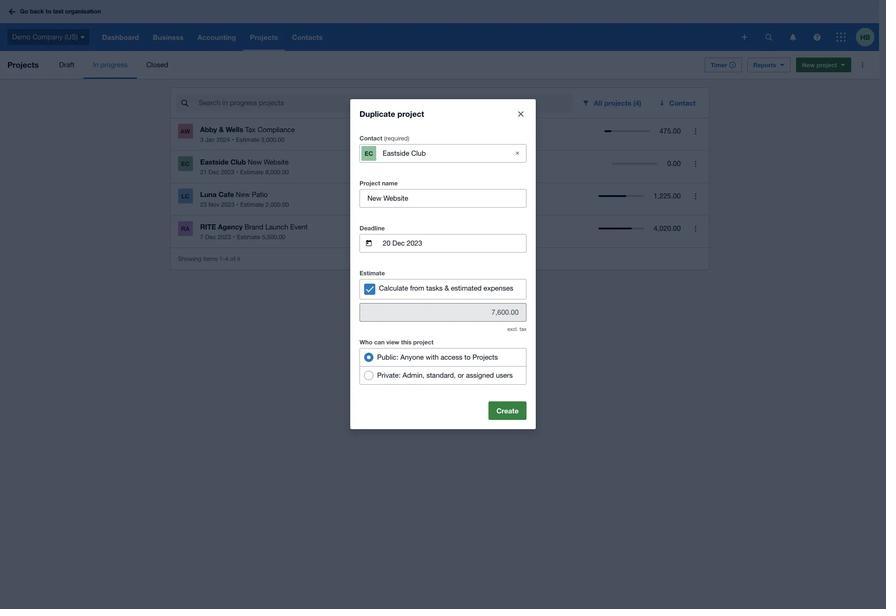 Task type: vqa. For each thing, say whether or not it's contained in the screenshot.
middle project
yes



Task type: locate. For each thing, give the bounding box(es) containing it.
navigation
[[95, 23, 736, 51]]

0 horizontal spatial svg image
[[80, 36, 85, 38]]

contact (required)
[[360, 134, 409, 142]]

• inside rite agency brand launch event 7 dec 2023 • estimate 5,500.00
[[233, 234, 235, 241]]

1 horizontal spatial contact
[[669, 99, 696, 107]]

contact up 475.00
[[669, 99, 696, 107]]

e.g. 10,000.00 field
[[360, 304, 526, 321]]

group containing public: anyone with access to projects
[[360, 348, 527, 385]]

compliance
[[258, 126, 295, 134]]

0 horizontal spatial to
[[46, 8, 51, 15]]

demo company (us) button
[[0, 23, 95, 51]]

•
[[232, 136, 234, 143], [236, 169, 238, 176], [236, 201, 239, 208], [233, 234, 235, 241]]

2023 down the cafe
[[221, 201, 235, 208]]

estimate inside duplicate project dialog
[[360, 269, 385, 277]]

0 vertical spatial projects
[[7, 60, 39, 70]]

rite
[[200, 223, 216, 231]]

new project button
[[796, 58, 852, 72]]

showing items 1-4 of 4
[[178, 255, 240, 262]]

go
[[20, 8, 28, 15]]

0 horizontal spatial contact
[[360, 134, 383, 142]]

ec left eastside
[[181, 160, 190, 168]]

0 vertical spatial 2023
[[221, 169, 234, 176]]

group
[[360, 348, 527, 385]]

admin,
[[403, 371, 425, 379]]

2 vertical spatial new
[[236, 191, 250, 199]]

new right reports popup button
[[802, 61, 815, 69]]

new right club
[[248, 158, 262, 166]]

project
[[360, 179, 380, 187]]

0 horizontal spatial &
[[219, 125, 224, 134]]

0 horizontal spatial 4
[[225, 255, 228, 262]]

3,000.00
[[261, 136, 285, 143]]

standard,
[[427, 371, 456, 379]]

to inside group
[[465, 353, 471, 361]]

0 horizontal spatial ec
[[181, 160, 190, 168]]

close button
[[512, 105, 530, 123]]

1 vertical spatial to
[[465, 353, 471, 361]]

estimate down club
[[240, 169, 264, 176]]

contact inside popup button
[[669, 99, 696, 107]]

• down agency
[[233, 234, 235, 241]]

4 right of
[[237, 255, 240, 262]]

private: admin, standard, or assigned users
[[377, 371, 513, 379]]

projects
[[7, 60, 39, 70], [473, 353, 498, 361]]

estimate up calculate
[[360, 269, 385, 277]]

eastside club new website 21 dec 2023 • estimate 8,000.00
[[200, 158, 289, 176]]

2024
[[217, 136, 230, 143]]

2 vertical spatial 2023
[[218, 234, 231, 241]]

estimate
[[236, 136, 259, 143], [240, 169, 264, 176], [240, 201, 264, 208], [237, 234, 260, 241], [360, 269, 385, 277]]

projects up assigned
[[473, 353, 498, 361]]

contact for contact (required)
[[360, 134, 383, 142]]

new inside eastside club new website 21 dec 2023 • estimate 8,000.00
[[248, 158, 262, 166]]

projects
[[604, 99, 632, 107]]

calculate from tasks & estimated expenses
[[379, 284, 513, 292]]

0.00
[[667, 160, 681, 168]]

svg image inside go back to last organisation link
[[9, 9, 15, 15]]

launch
[[265, 223, 288, 231]]

1 horizontal spatial ec
[[365, 150, 373, 157]]

21
[[200, 169, 207, 176]]

svg image up reports popup button
[[765, 34, 772, 41]]

patio
[[252, 191, 268, 199]]

8,000.00
[[265, 169, 289, 176]]

ec down "contact (required)"
[[365, 150, 373, 157]]

2023 inside eastside club new website 21 dec 2023 • estimate 8,000.00
[[221, 169, 234, 176]]

svg image
[[9, 9, 15, 15], [790, 34, 796, 41], [814, 34, 821, 41], [742, 34, 748, 40]]

2023 down agency
[[218, 234, 231, 241]]

4,020.00
[[654, 225, 681, 232]]

estimated
[[451, 284, 482, 292]]

demo
[[12, 33, 31, 41]]

projects down demo
[[7, 60, 39, 70]]

to left last
[[46, 8, 51, 15]]

0 vertical spatial ec
[[365, 150, 373, 157]]

1 horizontal spatial projects
[[473, 353, 498, 361]]

clear image
[[508, 144, 527, 163]]

tax
[[245, 126, 256, 134]]

3
[[200, 136, 204, 143]]

close image
[[518, 111, 524, 117]]

calculate
[[379, 284, 408, 292]]

4
[[225, 255, 228, 262], [237, 255, 240, 262]]

• right 2024
[[232, 136, 234, 143]]

&
[[219, 125, 224, 134], [445, 284, 449, 292]]

excl.
[[508, 326, 518, 332]]

project inside popup button
[[817, 61, 837, 69]]

agency
[[218, 223, 243, 231]]

items
[[203, 255, 218, 262]]

go back to last organisation link
[[6, 3, 107, 20]]

hb banner
[[0, 0, 879, 51]]

draft
[[59, 61, 74, 69]]

project
[[817, 61, 837, 69], [398, 109, 424, 119], [413, 339, 434, 346]]

1 horizontal spatial 4
[[237, 255, 240, 262]]

2023 inside rite agency brand launch event 7 dec 2023 • estimate 5,500.00
[[218, 234, 231, 241]]

svg image inside demo company (us) popup button
[[80, 36, 85, 38]]

new
[[802, 61, 815, 69], [248, 158, 262, 166], [236, 191, 250, 199]]

new for luna cafe
[[236, 191, 250, 199]]

ec
[[365, 150, 373, 157], [181, 160, 190, 168]]

contact down duplicate
[[360, 134, 383, 142]]

event
[[290, 223, 308, 231]]

1 vertical spatial ec
[[181, 160, 190, 168]]

rite agency brand launch event 7 dec 2023 • estimate 5,500.00
[[200, 223, 308, 241]]

& right the tasks
[[445, 284, 449, 292]]

0 vertical spatial contact
[[669, 99, 696, 107]]

estimate down tax
[[236, 136, 259, 143]]

& up 2024
[[219, 125, 224, 134]]

2023 inside "luna cafe new patio 23 nov 2023 • estimate 2,000.00"
[[221, 201, 235, 208]]

1 vertical spatial dec
[[205, 234, 216, 241]]

0 vertical spatial project
[[817, 61, 837, 69]]

estimate inside the abby & wells tax compliance 3 jan 2024 • estimate 3,000.00
[[236, 136, 259, 143]]

dec right 7 at top left
[[205, 234, 216, 241]]

4 left of
[[225, 255, 228, 262]]

abby
[[200, 125, 217, 134]]

1 horizontal spatial svg image
[[765, 34, 772, 41]]

duplicate
[[360, 109, 395, 119]]

1 vertical spatial 2023
[[221, 201, 235, 208]]

1 vertical spatial new
[[248, 158, 262, 166]]

to right access
[[465, 353, 471, 361]]

ra
[[181, 225, 190, 232]]

Search in progress projects search field
[[198, 94, 573, 112]]

• down club
[[236, 169, 238, 176]]

estimate down brand
[[237, 234, 260, 241]]

view
[[386, 339, 400, 346]]

• up agency
[[236, 201, 239, 208]]

svg image left hb
[[837, 32, 846, 42]]

hb
[[860, 33, 870, 41]]

estimate inside rite agency brand launch event 7 dec 2023 • estimate 5,500.00
[[237, 234, 260, 241]]

reports button
[[747, 58, 791, 72]]

1 vertical spatial contact
[[360, 134, 383, 142]]

• inside eastside club new website 21 dec 2023 • estimate 8,000.00
[[236, 169, 238, 176]]

who
[[360, 339, 373, 346]]

2023 down club
[[221, 169, 234, 176]]

estimate down patio at the top of the page
[[240, 201, 264, 208]]

new inside popup button
[[802, 61, 815, 69]]

0 vertical spatial dec
[[209, 169, 219, 176]]

hb button
[[856, 23, 879, 51]]

access
[[441, 353, 463, 361]]

contact inside duplicate project dialog
[[360, 134, 383, 142]]

progress
[[100, 61, 128, 69]]

svg image right (us)
[[80, 36, 85, 38]]

0 vertical spatial to
[[46, 8, 51, 15]]

in progress link
[[84, 51, 137, 79]]

2023
[[221, 169, 234, 176], [221, 201, 235, 208], [218, 234, 231, 241]]

2,000.00
[[266, 201, 289, 208]]

this
[[401, 339, 412, 346]]

project for duplicate project
[[398, 109, 424, 119]]

1 horizontal spatial &
[[445, 284, 449, 292]]

1 vertical spatial &
[[445, 284, 449, 292]]

svg image
[[837, 32, 846, 42], [765, 34, 772, 41], [80, 36, 85, 38]]

• inside "luna cafe new patio 23 nov 2023 • estimate 2,000.00"
[[236, 201, 239, 208]]

1 horizontal spatial to
[[465, 353, 471, 361]]

eastside
[[200, 158, 229, 166]]

5,500.00
[[262, 234, 286, 241]]

(required)
[[384, 135, 409, 142]]

new inside "luna cafe new patio 23 nov 2023 • estimate 2,000.00"
[[236, 191, 250, 199]]

1 vertical spatial projects
[[473, 353, 498, 361]]

1 vertical spatial project
[[398, 109, 424, 119]]

luna
[[200, 190, 217, 199]]

dec right 21
[[209, 169, 219, 176]]

jan
[[205, 136, 215, 143]]

organisation
[[65, 8, 101, 15]]

0 vertical spatial new
[[802, 61, 815, 69]]

in
[[93, 61, 99, 69]]

new right the cafe
[[236, 191, 250, 199]]

timer
[[711, 61, 727, 69]]

0 vertical spatial &
[[219, 125, 224, 134]]



Task type: describe. For each thing, give the bounding box(es) containing it.
create button
[[489, 402, 527, 420]]

(us)
[[65, 33, 78, 41]]

can
[[374, 339, 385, 346]]

2 horizontal spatial svg image
[[837, 32, 846, 42]]

create
[[497, 407, 519, 415]]

users
[[496, 371, 513, 379]]

public: anyone with access to projects
[[377, 353, 498, 361]]

Project name field
[[360, 190, 526, 207]]

• inside the abby & wells tax compliance 3 jan 2024 • estimate 3,000.00
[[232, 136, 234, 143]]

who can view this project
[[360, 339, 434, 346]]

all projects (4)
[[594, 99, 642, 107]]

projects inside group
[[473, 353, 498, 361]]

navigation inside hb banner
[[95, 23, 736, 51]]

showing
[[178, 255, 201, 262]]

timer button
[[705, 58, 742, 72]]

tasks
[[426, 284, 443, 292]]

demo company (us)
[[12, 33, 78, 41]]

7
[[200, 234, 204, 241]]

luna cafe new patio 23 nov 2023 • estimate 2,000.00
[[200, 190, 289, 208]]

draft link
[[50, 51, 84, 79]]

club
[[231, 158, 246, 166]]

last
[[53, 8, 64, 15]]

all
[[594, 99, 603, 107]]

closed link
[[137, 51, 177, 79]]

2023 for cafe
[[221, 201, 235, 208]]

of
[[230, 255, 235, 262]]

23
[[200, 201, 207, 208]]

contact for contact
[[669, 99, 696, 107]]

closed
[[146, 61, 168, 69]]

1,225.00
[[654, 192, 681, 200]]

all projects (4) button
[[577, 94, 649, 112]]

in progress
[[93, 61, 128, 69]]

2 4 from the left
[[237, 255, 240, 262]]

ec inside dialog
[[365, 150, 373, 157]]

estimate inside "luna cafe new patio 23 nov 2023 • estimate 2,000.00"
[[240, 201, 264, 208]]

anyone
[[400, 353, 424, 361]]

abby & wells tax compliance 3 jan 2024 • estimate 3,000.00
[[200, 125, 295, 143]]

1-
[[219, 255, 225, 262]]

deadline
[[360, 224, 385, 232]]

lc
[[181, 193, 189, 200]]

tax
[[520, 326, 527, 332]]

company
[[33, 33, 63, 41]]

assigned
[[466, 371, 494, 379]]

group inside duplicate project dialog
[[360, 348, 527, 385]]

from
[[410, 284, 424, 292]]

aw
[[181, 128, 190, 135]]

expenses
[[484, 284, 513, 292]]

contact button
[[653, 94, 703, 112]]

wells
[[226, 125, 243, 134]]

dec inside rite agency brand launch event 7 dec 2023 • estimate 5,500.00
[[205, 234, 216, 241]]

brand
[[245, 223, 263, 231]]

1 4 from the left
[[225, 255, 228, 262]]

new for eastside club
[[248, 158, 262, 166]]

new project
[[802, 61, 837, 69]]

Find or create a contact field
[[382, 145, 504, 162]]

public:
[[377, 353, 399, 361]]

duplicate project
[[360, 109, 424, 119]]

or
[[458, 371, 464, 379]]

Deadline field
[[382, 235, 526, 252]]

private:
[[377, 371, 401, 379]]

2 vertical spatial project
[[413, 339, 434, 346]]

go back to last organisation
[[20, 8, 101, 15]]

2023 for club
[[221, 169, 234, 176]]

with
[[426, 353, 439, 361]]

project name
[[360, 179, 398, 187]]

excl. tax
[[508, 326, 527, 332]]

& inside the abby & wells tax compliance 3 jan 2024 • estimate 3,000.00
[[219, 125, 224, 134]]

nov
[[209, 201, 219, 208]]

0 horizontal spatial projects
[[7, 60, 39, 70]]

reports
[[753, 61, 776, 69]]

duplicate project dialog
[[350, 99, 536, 429]]

475.00
[[660, 127, 681, 135]]

to inside hb banner
[[46, 8, 51, 15]]

estimate inside eastside club new website 21 dec 2023 • estimate 8,000.00
[[240, 169, 264, 176]]

(4)
[[634, 99, 642, 107]]

& inside duplicate project dialog
[[445, 284, 449, 292]]

dec inside eastside club new website 21 dec 2023 • estimate 8,000.00
[[209, 169, 219, 176]]

project for new project
[[817, 61, 837, 69]]

back
[[30, 8, 44, 15]]



